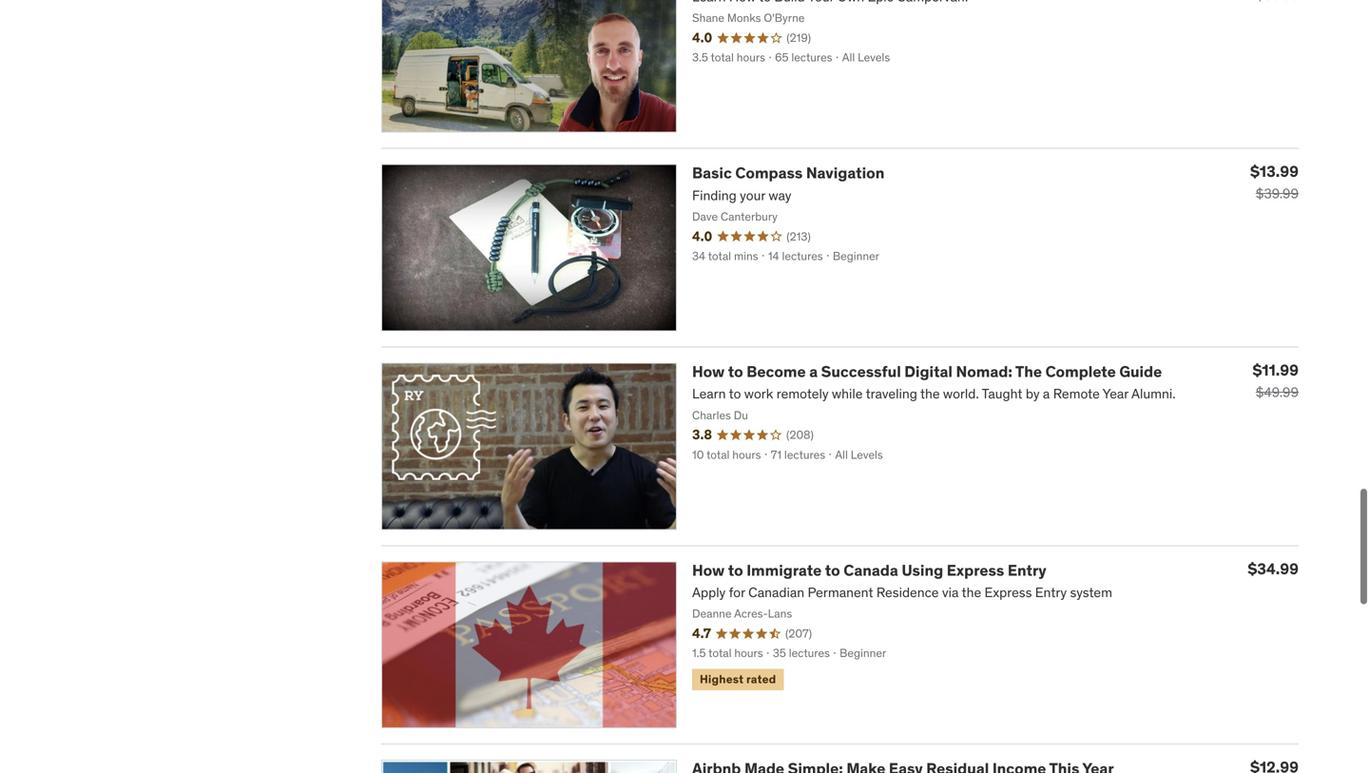 Task type: locate. For each thing, give the bounding box(es) containing it.
canada
[[844, 557, 898, 576]]

how left become
[[692, 358, 725, 377]]

2 how from the top
[[692, 557, 725, 576]]

1 vertical spatial how
[[692, 557, 725, 576]]

to for immigrate
[[728, 557, 743, 576]]

how for how to immigrate to canada using express entry
[[692, 557, 725, 576]]

$11.99
[[1253, 357, 1299, 376]]

0 vertical spatial how
[[692, 358, 725, 377]]

how
[[692, 358, 725, 377], [692, 557, 725, 576]]

how for how to become a successful digital nomad: the complete guide
[[692, 358, 725, 377]]

how to immigrate to canada using express entry link
[[692, 557, 1047, 576]]

immigrate
[[747, 557, 822, 576]]

to left immigrate
[[728, 557, 743, 576]]

navigation
[[806, 159, 885, 179]]

how left immigrate
[[692, 557, 725, 576]]

digital
[[905, 358, 953, 377]]

nomad:
[[956, 358, 1013, 377]]

successful
[[821, 358, 901, 377]]

to left become
[[728, 358, 743, 377]]

guide
[[1120, 358, 1162, 377]]

how to become a successful digital nomad: the complete guide link
[[692, 358, 1162, 377]]

to
[[728, 358, 743, 377], [728, 557, 743, 576], [825, 557, 840, 576]]

1 how from the top
[[692, 358, 725, 377]]



Task type: vqa. For each thing, say whether or not it's contained in the screenshot.
topmost courses
no



Task type: describe. For each thing, give the bounding box(es) containing it.
$13.99
[[1250, 158, 1299, 178]]

$11.99 $49.99
[[1253, 357, 1299, 397]]

basic compass navigation
[[692, 159, 885, 179]]

$49.99
[[1256, 380, 1299, 397]]

express
[[947, 557, 1004, 576]]

become
[[747, 358, 806, 377]]

basic
[[692, 159, 732, 179]]

to left the canada
[[825, 557, 840, 576]]

basic compass navigation link
[[692, 159, 885, 179]]

complete
[[1046, 358, 1116, 377]]

compass
[[735, 159, 803, 179]]

to for become
[[728, 358, 743, 377]]

a
[[809, 358, 818, 377]]

using
[[902, 557, 943, 576]]

$34.99
[[1248, 555, 1299, 575]]

$39.99
[[1256, 181, 1299, 198]]

how to become a successful digital nomad: the complete guide
[[692, 358, 1162, 377]]

entry
[[1008, 557, 1047, 576]]

the
[[1016, 358, 1042, 377]]

$13.99 $39.99
[[1250, 158, 1299, 198]]

how to immigrate to canada using express entry
[[692, 557, 1047, 576]]



